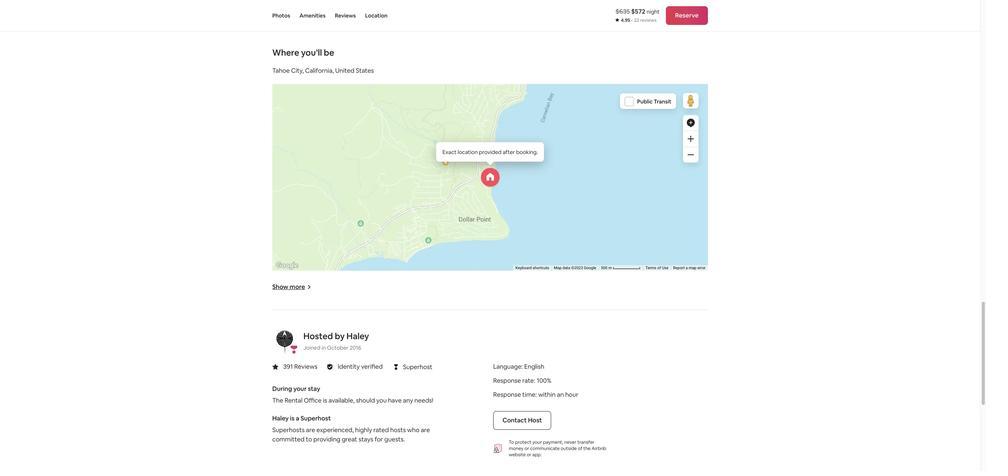 Task type: describe. For each thing, give the bounding box(es) containing it.
to
[[306, 436, 312, 444]]

0 vertical spatial superhost
[[403, 363, 433, 371]]

the
[[272, 397, 283, 405]]

500 m button
[[599, 266, 644, 271]]

contact
[[503, 417, 527, 425]]

·
[[632, 17, 633, 23]]

rate
[[523, 377, 534, 385]]

great
[[342, 436, 357, 444]]

your inside during your stay the rental office is available, should you have any needs!
[[294, 385, 307, 393]]

500
[[601, 266, 608, 270]]

outside
[[561, 446, 577, 452]]

map
[[689, 266, 697, 270]]

show more button
[[272, 283, 312, 291]]

office
[[304, 397, 322, 405]]

photos
[[272, 12, 290, 19]]

amenities button
[[300, 0, 326, 31]]

where you'll be
[[272, 47, 334, 58]]

m
[[609, 266, 612, 270]]

0 vertical spatial a
[[686, 266, 688, 270]]

or right 'money'
[[525, 446, 529, 452]]

joined
[[304, 345, 321, 352]]

for
[[375, 436, 383, 444]]

location
[[365, 12, 388, 19]]

communicate
[[530, 446, 560, 452]]

keyboard shortcuts button
[[516, 266, 550, 271]]

drag pegman onto the map to open street view image
[[683, 93, 699, 109]]

reviews
[[641, 17, 657, 23]]

your stay location, map pin image
[[481, 168, 500, 187]]

stays
[[359, 436, 374, 444]]

states
[[356, 67, 374, 75]]

an
[[557, 391, 564, 399]]

hosted by haley joined in october 2016
[[304, 331, 369, 352]]

providing
[[314, 436, 341, 444]]

4.95
[[621, 17, 631, 23]]

4.95 · 22 reviews
[[621, 17, 657, 23]]

payment,
[[543, 440, 564, 446]]

in
[[322, 345, 326, 352]]

website
[[509, 452, 526, 458]]

have
[[388, 397, 402, 405]]

response rate : 100%
[[494, 377, 552, 385]]

hosts
[[391, 426, 406, 435]]

terms of use link
[[646, 266, 669, 270]]

1 are from the left
[[306, 426, 315, 435]]

0 vertical spatial :
[[522, 363, 523, 371]]

never
[[565, 440, 577, 446]]

shortcuts
[[533, 266, 550, 270]]

location button
[[365, 0, 388, 31]]

$635
[[616, 7, 630, 16]]

tahoe city, california, united states
[[272, 67, 374, 75]]

language : english
[[494, 363, 545, 371]]

needs!
[[415, 397, 434, 405]]

$572
[[632, 7, 646, 16]]

©2023
[[572, 266, 583, 270]]

response for response time
[[494, 391, 521, 399]]

is inside during your stay the rental office is available, should you have any needs!
[[323, 397, 327, 405]]

tahoe
[[272, 67, 290, 75]]

public
[[638, 98, 653, 105]]

󰀃
[[394, 363, 398, 372]]

haley inside hosted by haley joined in october 2016
[[347, 331, 369, 342]]

report
[[674, 266, 685, 270]]

zoom out image
[[688, 152, 694, 158]]

amenities
[[300, 12, 326, 19]]

add a place to the map image
[[687, 118, 696, 128]]

contact host link
[[494, 412, 552, 430]]

or left app.
[[527, 452, 532, 458]]

zoom in image
[[688, 136, 694, 142]]

united
[[335, 67, 355, 75]]

your inside to protect your payment, never transfer money or communicate outside of the airbnb website or app.
[[533, 440, 542, 446]]

2 are from the left
[[421, 426, 430, 435]]

2016
[[350, 345, 362, 352]]

transfer
[[578, 440, 595, 446]]

1 horizontal spatial reviews
[[335, 12, 356, 19]]

1 vertical spatial reviews
[[294, 363, 318, 371]]

you'll
[[301, 47, 322, 58]]

100%
[[537, 377, 552, 385]]

use
[[662, 266, 669, 270]]

391 reviews
[[283, 363, 318, 371]]

any
[[403, 397, 413, 405]]



Task type: locate. For each thing, give the bounding box(es) containing it.
reviews right 391
[[294, 363, 318, 371]]

1 vertical spatial of
[[578, 446, 583, 452]]

within
[[539, 391, 556, 399]]

: left the 100%
[[534, 377, 536, 385]]

1 vertical spatial superhost
[[301, 415, 331, 423]]

keyboard
[[516, 266, 532, 270]]

a inside haley is a superhost superhosts are experienced, highly rated hosts who are committed to providing great stays for guests.
[[296, 415, 299, 423]]

: left the english
[[522, 363, 523, 371]]

1 response from the top
[[494, 377, 521, 385]]

superhosts
[[272, 426, 305, 435]]

terms of use
[[646, 266, 669, 270]]

your up rental
[[294, 385, 307, 393]]

: for rate
[[534, 377, 536, 385]]

show
[[272, 283, 289, 291]]

a
[[686, 266, 688, 270], [296, 415, 299, 423]]

of inside to protect your payment, never transfer money or communicate outside of the airbnb website or app.
[[578, 446, 583, 452]]

response down language
[[494, 377, 521, 385]]

committed
[[272, 436, 305, 444]]

a up superhosts
[[296, 415, 299, 423]]

by
[[335, 331, 345, 342]]

your
[[294, 385, 307, 393], [533, 440, 542, 446]]

: left within
[[536, 391, 537, 399]]

show more
[[272, 283, 305, 291]]

: for time
[[536, 391, 537, 399]]

rental
[[285, 397, 303, 405]]

reviews button
[[335, 0, 356, 31]]

night
[[647, 8, 660, 15]]

california,
[[305, 67, 334, 75]]

0 horizontal spatial are
[[306, 426, 315, 435]]

:
[[522, 363, 523, 371], [534, 377, 536, 385], [536, 391, 537, 399]]

time
[[523, 391, 536, 399]]

response down 'response rate : 100%'
[[494, 391, 521, 399]]

transit
[[654, 98, 672, 105]]

391
[[283, 363, 293, 371]]

1 horizontal spatial your
[[533, 440, 542, 446]]

terms
[[646, 266, 657, 270]]

0 vertical spatial response
[[494, 377, 521, 385]]

host
[[528, 417, 542, 425]]

should
[[356, 397, 375, 405]]

google image
[[274, 261, 300, 271]]

1 vertical spatial :
[[534, 377, 536, 385]]

google
[[584, 266, 597, 270]]

superhost
[[403, 363, 433, 371], [301, 415, 331, 423]]

your up app.
[[533, 440, 542, 446]]

hour
[[566, 391, 579, 399]]

are up to
[[306, 426, 315, 435]]

rated
[[374, 426, 389, 435]]

superhost inside haley is a superhost superhosts are experienced, highly rated hosts who are committed to providing great stays for guests.
[[301, 415, 331, 423]]

haley is a superhost. learn more about haley. image
[[272, 329, 297, 354], [272, 329, 297, 354]]

1 vertical spatial your
[[533, 440, 542, 446]]

identity verified
[[338, 363, 383, 371]]

500 m
[[601, 266, 613, 270]]

haley inside haley is a superhost superhosts are experienced, highly rated hosts who are committed to providing great stays for guests.
[[272, 415, 289, 423]]

airbnb
[[592, 446, 607, 452]]

be
[[324, 47, 334, 58]]

response time : within an hour
[[494, 391, 579, 399]]

report a map error
[[674, 266, 706, 270]]

or
[[525, 446, 529, 452], [527, 452, 532, 458]]

haley is a superhost superhosts are experienced, highly rated hosts who are committed to providing great stays for guests.
[[272, 415, 430, 444]]

are
[[306, 426, 315, 435], [421, 426, 430, 435]]

available,
[[329, 397, 355, 405]]

response
[[494, 377, 521, 385], [494, 391, 521, 399]]

during
[[272, 385, 292, 393]]

a left map
[[686, 266, 688, 270]]

1 vertical spatial a
[[296, 415, 299, 423]]

stay
[[308, 385, 320, 393]]

1 vertical spatial response
[[494, 391, 521, 399]]

reserve button
[[666, 6, 708, 25]]

0 vertical spatial of
[[658, 266, 661, 270]]

highly
[[355, 426, 372, 435]]

of left use
[[658, 266, 661, 270]]

english
[[525, 363, 545, 371]]

reviews left location button
[[335, 12, 356, 19]]

map
[[554, 266, 562, 270]]

identity
[[338, 363, 360, 371]]

$635 $572 night
[[616, 7, 660, 16]]

google map
showing 3 points of interest. region
[[264, 60, 762, 359]]

during your stay the rental office is available, should you have any needs!
[[272, 385, 434, 405]]

haley up superhosts
[[272, 415, 289, 423]]

reserve
[[676, 11, 699, 19]]

the
[[584, 446, 591, 452]]

1 vertical spatial is
[[290, 415, 295, 423]]

is up superhosts
[[290, 415, 295, 423]]

photos button
[[272, 0, 290, 31]]

0 horizontal spatial haley
[[272, 415, 289, 423]]

0 vertical spatial your
[[294, 385, 307, 393]]

verified
[[361, 363, 383, 371]]

1 horizontal spatial are
[[421, 426, 430, 435]]

superhost right 󰀃
[[403, 363, 433, 371]]

0 vertical spatial reviews
[[335, 12, 356, 19]]

0 horizontal spatial of
[[578, 446, 583, 452]]

response for response rate
[[494, 377, 521, 385]]

1 horizontal spatial a
[[686, 266, 688, 270]]

error
[[698, 266, 706, 270]]

guests.
[[385, 436, 405, 444]]

language
[[494, 363, 522, 371]]

0 horizontal spatial a
[[296, 415, 299, 423]]

hosted
[[304, 331, 333, 342]]

1 horizontal spatial haley
[[347, 331, 369, 342]]

2 vertical spatial :
[[536, 391, 537, 399]]

2 response from the top
[[494, 391, 521, 399]]

haley
[[347, 331, 369, 342], [272, 415, 289, 423]]

money
[[509, 446, 524, 452]]

report a map error link
[[674, 266, 706, 270]]

app.
[[533, 452, 542, 458]]

protect
[[515, 440, 532, 446]]

0 horizontal spatial is
[[290, 415, 295, 423]]

data
[[563, 266, 571, 270]]

1 horizontal spatial superhost
[[403, 363, 433, 371]]

contact host
[[503, 417, 542, 425]]

where
[[272, 47, 299, 58]]

1 horizontal spatial of
[[658, 266, 661, 270]]

is right office
[[323, 397, 327, 405]]

0 horizontal spatial your
[[294, 385, 307, 393]]

1 vertical spatial haley
[[272, 415, 289, 423]]

haley up 2016
[[347, 331, 369, 342]]

is inside haley is a superhost superhosts are experienced, highly rated hosts who are committed to providing great stays for guests.
[[290, 415, 295, 423]]

more
[[290, 283, 305, 291]]

you
[[377, 397, 387, 405]]

of left the
[[578, 446, 583, 452]]

is
[[323, 397, 327, 405], [290, 415, 295, 423]]

0 vertical spatial haley
[[347, 331, 369, 342]]

who
[[407, 426, 420, 435]]

0 horizontal spatial superhost
[[301, 415, 331, 423]]

city,
[[291, 67, 304, 75]]

are right who
[[421, 426, 430, 435]]

superhost down office
[[301, 415, 331, 423]]

public transit
[[638, 98, 672, 105]]

0 vertical spatial is
[[323, 397, 327, 405]]

experienced,
[[317, 426, 354, 435]]

1 horizontal spatial is
[[323, 397, 327, 405]]

0 horizontal spatial reviews
[[294, 363, 318, 371]]



Task type: vqa. For each thing, say whether or not it's contained in the screenshot.
Bathrooms '1' button
no



